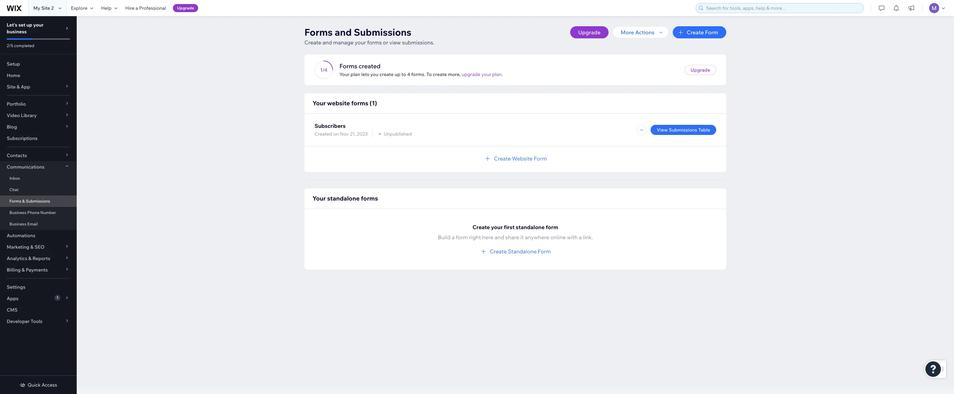 Task type: describe. For each thing, give the bounding box(es) containing it.
0 vertical spatial upgrade button
[[173, 4, 198, 12]]

phone
[[27, 210, 40, 215]]

your for standalone
[[313, 195, 326, 202]]

billing
[[7, 267, 21, 273]]

4
[[407, 71, 410, 77]]

create standalone form
[[490, 248, 551, 255]]

and inside create your first standalone form build a form right here and share it anywhere online with a link.
[[495, 234, 504, 241]]

form for create your first standalone form
[[538, 248, 551, 255]]

forms inside forms and submissions create and manage your forms or view submissions.
[[367, 39, 382, 46]]

2 vertical spatial upgrade button
[[685, 65, 717, 75]]

website
[[512, 155, 533, 162]]

create for create website form
[[494, 155, 511, 162]]

site inside popup button
[[7, 84, 16, 90]]

1 horizontal spatial upgrade
[[579, 29, 601, 36]]

(1)
[[370, 99, 377, 107]]

business for business email
[[9, 221, 26, 227]]

analytics
[[7, 255, 27, 262]]

1 create from the left
[[380, 71, 394, 77]]

your for website
[[313, 99, 326, 107]]

settings link
[[0, 281, 77, 293]]

your standalone forms
[[313, 195, 378, 202]]

created on nov 21, 2023
[[315, 131, 368, 137]]

2/5 completed
[[7, 43, 34, 48]]

portfolio
[[7, 101, 26, 107]]

more,
[[448, 71, 461, 77]]

contacts button
[[0, 150, 77, 161]]

setup link
[[0, 58, 77, 70]]

help button
[[97, 0, 121, 16]]

marketing & seo button
[[0, 241, 77, 253]]

hire a professional link
[[121, 0, 170, 16]]

first
[[504, 224, 515, 231]]

your website forms (1)
[[313, 99, 377, 107]]

share
[[506, 234, 519, 241]]

professional
[[139, 5, 166, 11]]

library
[[21, 112, 37, 118]]

communications button
[[0, 161, 77, 173]]

2023
[[357, 131, 368, 137]]

blog button
[[0, 121, 77, 133]]

more
[[621, 29, 634, 36]]

table
[[699, 127, 711, 133]]

forms & submissions
[[9, 199, 50, 204]]

communications
[[7, 164, 44, 170]]

standalone inside create your first standalone form build a form right here and share it anywhere online with a link.
[[516, 224, 545, 231]]

completed
[[14, 43, 34, 48]]

forms and submissions create and manage your forms or view submissions.
[[305, 26, 435, 46]]

forms for your standalone forms
[[361, 195, 378, 202]]

view
[[657, 127, 668, 133]]

unpublished
[[384, 131, 412, 137]]

cms
[[7, 307, 18, 313]]

your inside forms created your plan lets you create up to 4 forms. to create more, upgrade your plan .
[[482, 71, 491, 77]]

blog
[[7, 124, 17, 130]]

business
[[7, 29, 27, 35]]

nov
[[340, 131, 349, 137]]

0 vertical spatial upgrade
[[177, 5, 194, 10]]

chat link
[[0, 184, 77, 196]]

tools
[[31, 318, 42, 324]]

forms for forms created
[[340, 62, 357, 70]]

create your first standalone form build a form right here and share it anywhere online with a link.
[[438, 224, 593, 241]]

lets
[[361, 71, 369, 77]]

0 horizontal spatial form
[[456, 234, 468, 241]]

1 vertical spatial and
[[323, 39, 332, 46]]

create website form button
[[484, 154, 547, 163]]

analytics & reports
[[7, 255, 50, 262]]

upgrade
[[462, 71, 481, 77]]

.
[[502, 71, 503, 77]]

1/4
[[320, 67, 328, 73]]

your inside create your first standalone form build a form right here and share it anywhere online with a link.
[[491, 224, 503, 231]]

submissions.
[[402, 39, 435, 46]]

quick access button
[[20, 382, 57, 388]]

standalone
[[508, 248, 537, 255]]

number
[[40, 210, 56, 215]]

or
[[383, 39, 388, 46]]

business email link
[[0, 218, 77, 230]]

your inside let's set up your business
[[33, 22, 44, 28]]

your inside forms created your plan lets you create up to 4 forms. to create more, upgrade your plan .
[[340, 71, 350, 77]]

view
[[390, 39, 401, 46]]

site & app
[[7, 84, 30, 90]]

2
[[51, 5, 54, 11]]

right
[[469, 234, 481, 241]]

create inside create your first standalone form build a form right here and share it anywhere online with a link.
[[473, 224, 490, 231]]

on
[[333, 131, 339, 137]]

developer
[[7, 318, 30, 324]]

setup
[[7, 61, 20, 67]]

& for forms
[[22, 199, 25, 204]]

1 horizontal spatial a
[[452, 234, 455, 241]]

up inside let's set up your business
[[26, 22, 32, 28]]

here
[[482, 234, 494, 241]]

video
[[7, 112, 20, 118]]

submissions inside view submissions table button
[[669, 127, 697, 133]]

subscriptions
[[7, 135, 38, 141]]

created
[[315, 131, 332, 137]]

2 horizontal spatial a
[[579, 234, 582, 241]]

& for billing
[[22, 267, 25, 273]]

more actions
[[621, 29, 655, 36]]

create for create standalone form
[[490, 248, 507, 255]]

my site 2
[[33, 5, 54, 11]]

create website form
[[494, 155, 547, 162]]

let's set up your business
[[7, 22, 44, 35]]



Task type: vqa. For each thing, say whether or not it's contained in the screenshot.
standalone in Create your first standalone form Build a form right here and share it anywhere online with a link.
yes



Task type: locate. For each thing, give the bounding box(es) containing it.
2 horizontal spatial forms
[[340, 62, 357, 70]]

0 horizontal spatial forms
[[9, 199, 21, 204]]

up inside forms created your plan lets you create up to 4 forms. to create more, upgrade your plan .
[[395, 71, 401, 77]]

a right build
[[452, 234, 455, 241]]

create for create form
[[687, 29, 704, 36]]

your left first
[[491, 224, 503, 231]]

more actions button
[[613, 26, 669, 38]]

marketing
[[7, 244, 29, 250]]

created
[[359, 62, 381, 70]]

link.
[[583, 234, 593, 241]]

inbox link
[[0, 173, 77, 184]]

plan right upgrade
[[493, 71, 502, 77]]

0 horizontal spatial site
[[7, 84, 16, 90]]

forms inside forms created your plan lets you create up to 4 forms. to create more, upgrade your plan .
[[340, 62, 357, 70]]

0 vertical spatial up
[[26, 22, 32, 28]]

app
[[21, 84, 30, 90]]

upgrade your plan link
[[462, 71, 502, 77]]

1 horizontal spatial standalone
[[516, 224, 545, 231]]

0 vertical spatial forms
[[367, 39, 382, 46]]

apps
[[7, 296, 18, 302]]

my
[[33, 5, 40, 11]]

& for marketing
[[30, 244, 34, 250]]

0 vertical spatial and
[[335, 26, 352, 38]]

anywhere
[[525, 234, 550, 241]]

your
[[340, 71, 350, 77], [313, 99, 326, 107], [313, 195, 326, 202]]

2 vertical spatial forms
[[361, 195, 378, 202]]

1 business from the top
[[9, 210, 26, 215]]

0 vertical spatial business
[[9, 210, 26, 215]]

2 vertical spatial your
[[313, 195, 326, 202]]

submissions down chat link
[[26, 199, 50, 204]]

2 vertical spatial and
[[495, 234, 504, 241]]

2 business from the top
[[9, 221, 26, 227]]

create right you
[[380, 71, 394, 77]]

0 horizontal spatial upgrade
[[177, 5, 194, 10]]

2 vertical spatial form
[[538, 248, 551, 255]]

Search for tools, apps, help & more... field
[[704, 3, 862, 13]]

2 horizontal spatial submissions
[[669, 127, 697, 133]]

form up online
[[546, 224, 558, 231]]

view submissions table
[[657, 127, 711, 133]]

chat
[[9, 187, 19, 192]]

2 vertical spatial forms
[[9, 199, 21, 204]]

submissions inside forms & submissions link
[[26, 199, 50, 204]]

0 horizontal spatial a
[[136, 5, 138, 11]]

website
[[327, 99, 350, 107]]

settings
[[7, 284, 25, 290]]

1 vertical spatial up
[[395, 71, 401, 77]]

1 horizontal spatial form
[[546, 224, 558, 231]]

your right upgrade
[[482, 71, 491, 77]]

1
[[57, 296, 58, 300]]

let's
[[7, 22, 17, 28]]

build
[[438, 234, 451, 241]]

actions
[[636, 29, 655, 36]]

billing & payments
[[7, 267, 48, 273]]

& inside 'marketing & seo' popup button
[[30, 244, 34, 250]]

& left "reports"
[[28, 255, 31, 262]]

2 vertical spatial submissions
[[26, 199, 50, 204]]

1 vertical spatial site
[[7, 84, 16, 90]]

2 plan from the left
[[493, 71, 502, 77]]

create form
[[687, 29, 719, 36]]

1 horizontal spatial upgrade button
[[570, 26, 609, 38]]

portfolio button
[[0, 98, 77, 110]]

0 vertical spatial standalone
[[327, 195, 360, 202]]

video library button
[[0, 110, 77, 121]]

manage
[[333, 39, 354, 46]]

0 horizontal spatial upgrade button
[[173, 4, 198, 12]]

with
[[567, 234, 578, 241]]

plan left lets
[[351, 71, 360, 77]]

1 vertical spatial business
[[9, 221, 26, 227]]

2 horizontal spatial upgrade
[[691, 67, 711, 73]]

business phone number link
[[0, 207, 77, 218]]

billing & payments button
[[0, 264, 77, 276]]

marketing & seo
[[7, 244, 44, 250]]

form left 'right'
[[456, 234, 468, 241]]

submissions for &
[[26, 199, 50, 204]]

1 vertical spatial forms
[[351, 99, 368, 107]]

submissions for and
[[354, 26, 412, 38]]

1 vertical spatial upgrade
[[579, 29, 601, 36]]

2 create from the left
[[433, 71, 447, 77]]

subscribers
[[315, 123, 346, 129]]

set
[[18, 22, 25, 28]]

2 vertical spatial upgrade
[[691, 67, 711, 73]]

0 vertical spatial submissions
[[354, 26, 412, 38]]

& right billing
[[22, 267, 25, 273]]

create form button
[[673, 26, 727, 38]]

create
[[687, 29, 704, 36], [305, 39, 321, 46], [494, 155, 511, 162], [473, 224, 490, 231], [490, 248, 507, 255]]

up right set
[[26, 22, 32, 28]]

1 horizontal spatial submissions
[[354, 26, 412, 38]]

0 horizontal spatial create
[[380, 71, 394, 77]]

a right hire at the top left of the page
[[136, 5, 138, 11]]

& inside site & app popup button
[[17, 84, 20, 90]]

1 horizontal spatial up
[[395, 71, 401, 77]]

business up automations
[[9, 221, 26, 227]]

forms inside sidebar element
[[9, 199, 21, 204]]

developer tools button
[[0, 316, 77, 327]]

payments
[[26, 267, 48, 273]]

automations
[[7, 233, 35, 239]]

1 vertical spatial upgrade button
[[570, 26, 609, 38]]

email
[[27, 221, 38, 227]]

view submissions table button
[[651, 125, 717, 135]]

forms for your website forms (1)
[[351, 99, 368, 107]]

and right here
[[495, 234, 504, 241]]

plan
[[351, 71, 360, 77], [493, 71, 502, 77]]

up left to
[[395, 71, 401, 77]]

0 vertical spatial your
[[340, 71, 350, 77]]

0 vertical spatial form
[[546, 224, 558, 231]]

upgrade button
[[173, 4, 198, 12], [570, 26, 609, 38], [685, 65, 717, 75]]

subscriptions link
[[0, 133, 77, 144]]

you
[[371, 71, 379, 77]]

0 horizontal spatial plan
[[351, 71, 360, 77]]

0 horizontal spatial up
[[26, 22, 32, 28]]

0 horizontal spatial submissions
[[26, 199, 50, 204]]

business for business phone number
[[9, 210, 26, 215]]

your inside forms and submissions create and manage your forms or view submissions.
[[355, 39, 366, 46]]

2 horizontal spatial and
[[495, 234, 504, 241]]

21,
[[350, 131, 356, 137]]

1 vertical spatial form
[[456, 234, 468, 241]]

home
[[7, 72, 20, 78]]

business email
[[9, 221, 38, 227]]

access
[[42, 382, 57, 388]]

and left manage at the top left
[[323, 39, 332, 46]]

& left seo
[[30, 244, 34, 250]]

1 vertical spatial form
[[534, 155, 547, 162]]

your
[[33, 22, 44, 28], [355, 39, 366, 46], [482, 71, 491, 77], [491, 224, 503, 231]]

site down home
[[7, 84, 16, 90]]

form for your website forms (1)
[[534, 155, 547, 162]]

& inside billing & payments popup button
[[22, 267, 25, 273]]

forms for forms and submissions
[[305, 26, 333, 38]]

and up manage at the top left
[[335, 26, 352, 38]]

your right set
[[33, 22, 44, 28]]

2 horizontal spatial upgrade button
[[685, 65, 717, 75]]

analytics & reports button
[[0, 253, 77, 264]]

seo
[[35, 244, 44, 250]]

site
[[41, 5, 50, 11], [7, 84, 16, 90]]

1 horizontal spatial create
[[433, 71, 447, 77]]

& for analytics
[[28, 255, 31, 262]]

business inside 'link'
[[9, 210, 26, 215]]

it
[[521, 234, 524, 241]]

1 vertical spatial forms
[[340, 62, 357, 70]]

forms
[[367, 39, 382, 46], [351, 99, 368, 107], [361, 195, 378, 202]]

0 vertical spatial form
[[705, 29, 719, 36]]

1 vertical spatial standalone
[[516, 224, 545, 231]]

upgrade
[[177, 5, 194, 10], [579, 29, 601, 36], [691, 67, 711, 73]]

business up business email on the bottom left of page
[[9, 210, 26, 215]]

your right manage at the top left
[[355, 39, 366, 46]]

video library
[[7, 112, 37, 118]]

& up "business phone number"
[[22, 199, 25, 204]]

& inside analytics & reports dropdown button
[[28, 255, 31, 262]]

1 horizontal spatial and
[[335, 26, 352, 38]]

& inside forms & submissions link
[[22, 199, 25, 204]]

0 vertical spatial site
[[41, 5, 50, 11]]

0 horizontal spatial and
[[323, 39, 332, 46]]

site left 2
[[41, 5, 50, 11]]

submissions right view
[[669, 127, 697, 133]]

1 horizontal spatial forms
[[305, 26, 333, 38]]

create standalone form button
[[480, 247, 551, 255]]

1 plan from the left
[[351, 71, 360, 77]]

forms inside forms and submissions create and manage your forms or view submissions.
[[305, 26, 333, 38]]

0 vertical spatial forms
[[305, 26, 333, 38]]

forms
[[305, 26, 333, 38], [340, 62, 357, 70], [9, 199, 21, 204]]

create inside forms and submissions create and manage your forms or view submissions.
[[305, 39, 321, 46]]

1 horizontal spatial site
[[41, 5, 50, 11]]

submissions up or
[[354, 26, 412, 38]]

standalone
[[327, 195, 360, 202], [516, 224, 545, 231]]

submissions inside forms and submissions create and manage your forms or view submissions.
[[354, 26, 412, 38]]

explore
[[71, 5, 87, 11]]

create right the to
[[433, 71, 447, 77]]

a left link.
[[579, 234, 582, 241]]

form
[[546, 224, 558, 231], [456, 234, 468, 241]]

site & app button
[[0, 81, 77, 93]]

sidebar element
[[0, 16, 77, 394]]

business
[[9, 210, 26, 215], [9, 221, 26, 227]]

1 vertical spatial your
[[313, 99, 326, 107]]

inbox
[[9, 176, 20, 181]]

reports
[[33, 255, 50, 262]]

& for site
[[17, 84, 20, 90]]

1 vertical spatial submissions
[[669, 127, 697, 133]]

home link
[[0, 70, 77, 81]]

& left app
[[17, 84, 20, 90]]

hire
[[125, 5, 135, 11]]

0 horizontal spatial standalone
[[327, 195, 360, 202]]

1 horizontal spatial plan
[[493, 71, 502, 77]]



